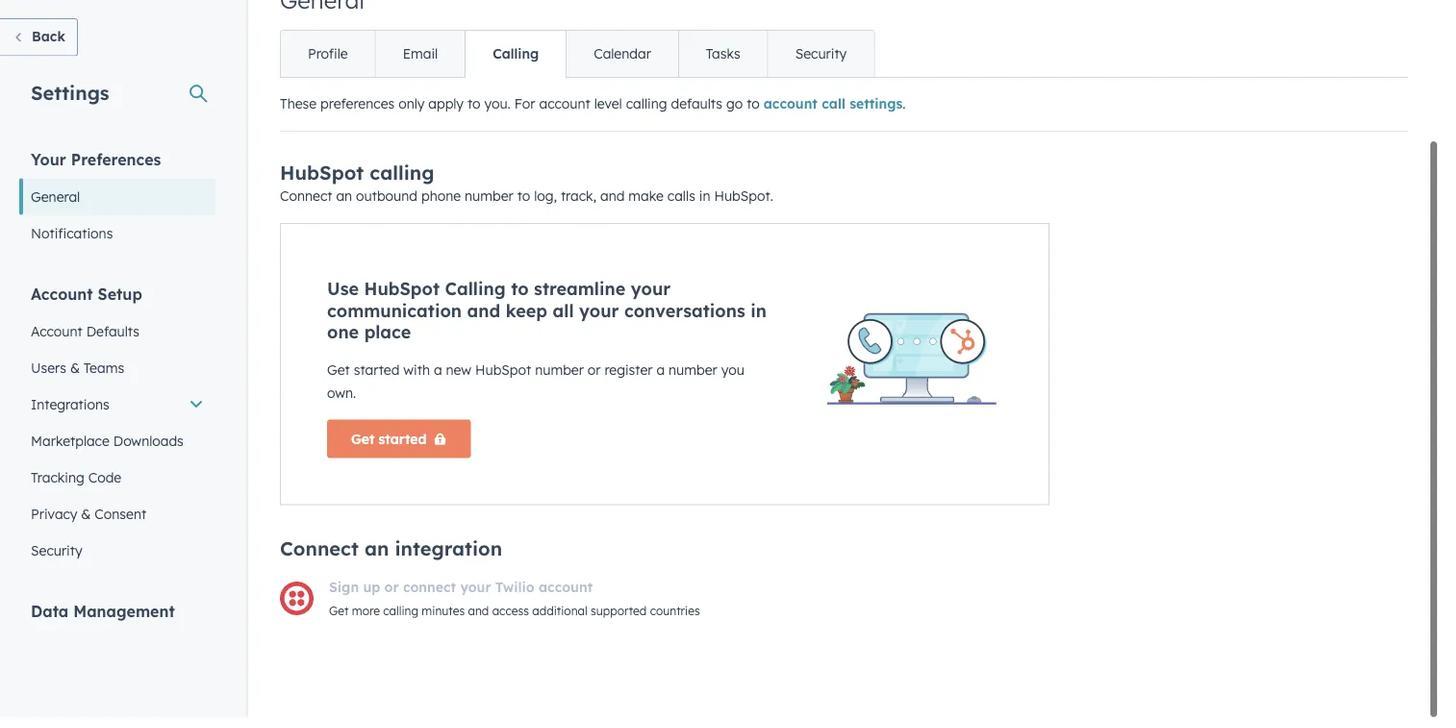 Task type: locate. For each thing, give the bounding box(es) containing it.
0 vertical spatial in
[[699, 189, 710, 206]]

your right "all"
[[579, 301, 619, 323]]

0 horizontal spatial an
[[336, 189, 352, 206]]

get inside button
[[351, 432, 375, 449]]

1 vertical spatial started
[[379, 432, 427, 449]]

sign up or connect your twilio account get more calling minutes and access additional supported countries
[[329, 580, 700, 620]]

get inside sign up or connect your twilio account get more calling minutes and access additional supported countries
[[329, 605, 349, 620]]

1 horizontal spatial or
[[588, 363, 601, 380]]

users
[[31, 360, 66, 377]]

a right register
[[657, 363, 665, 380]]

get inside get started with a new hubspot number or register a number you own.
[[327, 363, 350, 380]]

and inside use hubspot calling to streamline your communication and keep all your conversations in one place
[[467, 301, 500, 323]]

0 vertical spatial or
[[588, 363, 601, 380]]

own.
[[327, 386, 356, 403]]

tracking code link
[[19, 460, 215, 497]]

0 horizontal spatial a
[[434, 363, 442, 380]]

integration
[[395, 538, 502, 562]]

0 horizontal spatial your
[[460, 580, 491, 597]]

tracking
[[31, 470, 84, 487]]

an left outbound
[[336, 189, 352, 206]]

2 vertical spatial calling
[[383, 605, 418, 620]]

hubspot
[[280, 162, 364, 186], [364, 279, 440, 301], [475, 363, 531, 380]]

calling left keep
[[445, 279, 506, 301]]

account up users
[[31, 324, 83, 341]]

calling
[[626, 97, 667, 114], [370, 162, 434, 186], [383, 605, 418, 620]]

2 account from the top
[[31, 324, 83, 341]]

your left "twilio"
[[460, 580, 491, 597]]

1 vertical spatial hubspot
[[364, 279, 440, 301]]

1 vertical spatial security link
[[19, 533, 215, 570]]

preferences
[[71, 151, 161, 170]]

connect up sign
[[280, 538, 359, 562]]

email
[[403, 47, 438, 63]]

or right the up
[[384, 580, 399, 597]]

0 vertical spatial security
[[795, 47, 847, 63]]

security link up account call settings link
[[767, 32, 874, 78]]

calendar link
[[566, 32, 678, 78]]

1 vertical spatial or
[[384, 580, 399, 597]]

or inside sign up or connect your twilio account get more calling minutes and access additional supported countries
[[384, 580, 399, 597]]

1 account from the top
[[31, 285, 93, 304]]

1 vertical spatial get
[[351, 432, 375, 449]]

conversations
[[624, 301, 745, 323]]

1 vertical spatial calling
[[370, 162, 434, 186]]

calling up outbound
[[370, 162, 434, 186]]

to right go
[[747, 97, 760, 114]]

0 vertical spatial connect
[[280, 189, 332, 206]]

an
[[336, 189, 352, 206], [365, 538, 389, 562]]

calling inside 'navigation'
[[493, 47, 539, 63]]

hubspot up outbound
[[280, 162, 364, 186]]

started inside get started with a new hubspot number or register a number you own.
[[354, 363, 400, 380]]

calling
[[493, 47, 539, 63], [445, 279, 506, 301]]

1 connect from the top
[[280, 189, 332, 206]]

0 vertical spatial an
[[336, 189, 352, 206]]

0 vertical spatial calling
[[493, 47, 539, 63]]

1 vertical spatial security
[[31, 543, 82, 560]]

general
[[31, 189, 80, 206]]

started inside button
[[379, 432, 427, 449]]

security inside 'navigation'
[[795, 47, 847, 63]]

0 vertical spatial started
[[354, 363, 400, 380]]

account for account setup
[[31, 285, 93, 304]]

0 horizontal spatial security
[[31, 543, 82, 560]]

account setup element
[[19, 284, 215, 570]]

number for calling
[[465, 189, 514, 206]]

0 horizontal spatial or
[[384, 580, 399, 597]]

1 horizontal spatial in
[[751, 301, 767, 323]]

security up account call settings link
[[795, 47, 847, 63]]

1 vertical spatial connect
[[280, 538, 359, 562]]

data
[[31, 603, 69, 622]]

general link
[[19, 179, 215, 216]]

2 vertical spatial get
[[329, 605, 349, 620]]

0 vertical spatial account
[[31, 285, 93, 304]]

0 vertical spatial get
[[327, 363, 350, 380]]

1 horizontal spatial number
[[535, 363, 584, 380]]

started
[[354, 363, 400, 380], [379, 432, 427, 449]]

1 vertical spatial and
[[467, 301, 500, 323]]

tracking code
[[31, 470, 121, 487]]

additional
[[532, 605, 588, 620]]

phone
[[421, 189, 461, 206]]

calling up for
[[493, 47, 539, 63]]

account defaults
[[31, 324, 139, 341]]

and left keep
[[467, 301, 500, 323]]

1 horizontal spatial your
[[579, 301, 619, 323]]

get down sign
[[329, 605, 349, 620]]

security
[[795, 47, 847, 63], [31, 543, 82, 560]]

connect left outbound
[[280, 189, 332, 206]]

number right phone
[[465, 189, 514, 206]]

log,
[[534, 189, 557, 206]]

0 horizontal spatial security link
[[19, 533, 215, 570]]

or
[[588, 363, 601, 380], [384, 580, 399, 597]]

hubspot inside use hubspot calling to streamline your communication and keep all your conversations in one place
[[364, 279, 440, 301]]

1 vertical spatial calling
[[445, 279, 506, 301]]

1 horizontal spatial security link
[[767, 32, 874, 78]]

or left register
[[588, 363, 601, 380]]

your right streamline
[[631, 279, 671, 301]]

consent
[[95, 507, 146, 523]]

get up own.
[[327, 363, 350, 380]]

calling right more on the bottom
[[383, 605, 418, 620]]

your preferences
[[31, 151, 161, 170]]

1 vertical spatial account
[[31, 324, 83, 341]]

countries
[[650, 605, 700, 620]]

& for privacy
[[81, 507, 91, 523]]

only
[[398, 97, 425, 114]]

account inside sign up or connect your twilio account get more calling minutes and access additional supported countries
[[539, 580, 593, 597]]

in right 'calls'
[[699, 189, 710, 206]]

2 horizontal spatial number
[[669, 363, 717, 380]]

streamline
[[534, 279, 626, 301]]

setup
[[98, 285, 142, 304]]

connect
[[280, 189, 332, 206], [280, 538, 359, 562]]

started for get started with a new hubspot number or register a number you own.
[[354, 363, 400, 380]]

a left new
[[434, 363, 442, 380]]

to left log,
[[517, 189, 530, 206]]

tasks link
[[678, 32, 767, 78]]

and left make
[[600, 189, 625, 206]]

your inside sign up or connect your twilio account get more calling minutes and access additional supported countries
[[460, 580, 491, 597]]

1 horizontal spatial a
[[657, 363, 665, 380]]

get down own.
[[351, 432, 375, 449]]

1 vertical spatial &
[[81, 507, 91, 523]]

track,
[[561, 189, 597, 206]]

and inside sign up or connect your twilio account get more calling minutes and access additional supported countries
[[468, 605, 489, 620]]

to left "all"
[[511, 279, 529, 301]]

0 vertical spatial hubspot
[[280, 162, 364, 186]]

account inside 'link'
[[31, 324, 83, 341]]

and inside the hubspot calling connect an outbound phone number to log, track, and make calls in hubspot.
[[600, 189, 625, 206]]

2 vertical spatial and
[[468, 605, 489, 620]]

started down place
[[354, 363, 400, 380]]

marketplace
[[31, 433, 110, 450]]

1 vertical spatial an
[[365, 538, 389, 562]]

0 vertical spatial &
[[70, 360, 80, 377]]

1 vertical spatial in
[[751, 301, 767, 323]]

2 vertical spatial hubspot
[[475, 363, 531, 380]]

0 vertical spatial calling
[[626, 97, 667, 114]]

hubspot calling connect an outbound phone number to log, track, and make calls in hubspot.
[[280, 162, 773, 206]]

1 horizontal spatial security
[[795, 47, 847, 63]]

get started button
[[327, 421, 471, 460]]

security link down consent
[[19, 533, 215, 570]]

calling inside sign up or connect your twilio account get more calling minutes and access additional supported countries
[[383, 605, 418, 620]]

integrations button
[[19, 387, 215, 424]]

0 horizontal spatial &
[[70, 360, 80, 377]]

account setup
[[31, 285, 142, 304]]

you.
[[484, 97, 511, 114]]

calling set up image
[[823, 272, 1002, 406]]

in
[[699, 189, 710, 206], [751, 301, 767, 323]]

get for get started
[[351, 432, 375, 449]]

hubspot right new
[[475, 363, 531, 380]]

an up the up
[[365, 538, 389, 562]]

number inside the hubspot calling connect an outbound phone number to log, track, and make calls in hubspot.
[[465, 189, 514, 206]]

hubspot up place
[[364, 279, 440, 301]]

navigation
[[280, 31, 875, 79]]

calling inside the hubspot calling connect an outbound phone number to log, track, and make calls in hubspot.
[[370, 162, 434, 186]]

number left you
[[669, 363, 717, 380]]

security link
[[767, 32, 874, 78], [19, 533, 215, 570]]

account
[[31, 285, 93, 304], [31, 324, 83, 341]]

get for get started with a new hubspot number or register a number you own.
[[327, 363, 350, 380]]

and down sign up or connect your twilio account button
[[468, 605, 489, 620]]

1 horizontal spatial &
[[81, 507, 91, 523]]

security down privacy
[[31, 543, 82, 560]]

calling right level
[[626, 97, 667, 114]]

number
[[465, 189, 514, 206], [535, 363, 584, 380], [669, 363, 717, 380]]

for
[[514, 97, 535, 114]]

0 vertical spatial and
[[600, 189, 625, 206]]

keep
[[506, 301, 547, 323]]

& right privacy
[[81, 507, 91, 523]]

defaults
[[86, 324, 139, 341]]

get
[[327, 363, 350, 380], [351, 432, 375, 449], [329, 605, 349, 620]]

account left call
[[764, 97, 818, 114]]

connect inside the hubspot calling connect an outbound phone number to log, track, and make calls in hubspot.
[[280, 189, 332, 206]]

account up additional
[[539, 580, 593, 597]]

0 horizontal spatial number
[[465, 189, 514, 206]]

your
[[631, 279, 671, 301], [579, 301, 619, 323], [460, 580, 491, 597]]

0 horizontal spatial in
[[699, 189, 710, 206]]

privacy
[[31, 507, 77, 523]]

& right users
[[70, 360, 80, 377]]

started down with
[[379, 432, 427, 449]]

account
[[539, 97, 590, 114], [764, 97, 818, 114], [539, 580, 593, 597]]

1 horizontal spatial an
[[365, 538, 389, 562]]

data management element
[[31, 602, 215, 720]]

in right conversations
[[751, 301, 767, 323]]

teams
[[84, 360, 124, 377]]

.
[[903, 97, 906, 114]]

one
[[327, 323, 359, 344]]

account up account defaults
[[31, 285, 93, 304]]

number down "all"
[[535, 363, 584, 380]]



Task type: vqa. For each thing, say whether or not it's contained in the screenshot.
Dialpad's +
no



Task type: describe. For each thing, give the bounding box(es) containing it.
account for account defaults
[[31, 324, 83, 341]]

security inside account setup element
[[31, 543, 82, 560]]

your preferences element
[[19, 150, 215, 253]]

connect
[[403, 580, 456, 597]]

get started with a new hubspot number or register a number you own.
[[327, 363, 745, 403]]

calendar
[[594, 47, 651, 63]]

defaults
[[671, 97, 722, 114]]

settings
[[31, 81, 109, 105]]

more
[[352, 605, 380, 620]]

2 connect from the top
[[280, 538, 359, 562]]

0 vertical spatial security link
[[767, 32, 874, 78]]

communication
[[327, 301, 462, 323]]

go
[[726, 97, 743, 114]]

get started
[[351, 432, 427, 449]]

up
[[363, 580, 380, 597]]

use
[[327, 279, 359, 301]]

with
[[403, 363, 430, 380]]

connect an integration
[[280, 538, 502, 562]]

use hubspot calling to streamline your communication and keep all your conversations in one place
[[327, 279, 767, 344]]

1 a from the left
[[434, 363, 442, 380]]

settings
[[850, 97, 903, 114]]

your
[[31, 151, 66, 170]]

back
[[32, 29, 65, 46]]

back link
[[0, 19, 78, 57]]

code
[[88, 470, 121, 487]]

call
[[822, 97, 846, 114]]

calls
[[667, 189, 695, 206]]

sign
[[329, 580, 359, 597]]

calling for defaults
[[626, 97, 667, 114]]

started for get started
[[379, 432, 427, 449]]

preferences
[[320, 97, 395, 114]]

hubspot inside get started with a new hubspot number or register a number you own.
[[475, 363, 531, 380]]

to inside use hubspot calling to streamline your communication and keep all your conversations in one place
[[511, 279, 529, 301]]

users & teams link
[[19, 351, 215, 387]]

notifications link
[[19, 216, 215, 253]]

new
[[446, 363, 471, 380]]

navigation containing profile
[[280, 31, 875, 79]]

register
[[605, 363, 653, 380]]

an inside the hubspot calling connect an outbound phone number to log, track, and make calls in hubspot.
[[336, 189, 352, 206]]

downloads
[[113, 433, 184, 450]]

all
[[553, 301, 574, 323]]

these
[[280, 97, 317, 114]]

sign up or connect your twilio account button
[[329, 577, 593, 600]]

supported
[[591, 605, 647, 620]]

& for users
[[70, 360, 80, 377]]

marketplace downloads link
[[19, 424, 215, 460]]

hubspot.
[[714, 189, 773, 206]]

data management
[[31, 603, 175, 622]]

in inside the hubspot calling connect an outbound phone number to log, track, and make calls in hubspot.
[[699, 189, 710, 206]]

calling for minutes
[[383, 605, 418, 620]]

twilio
[[495, 580, 535, 597]]

you
[[721, 363, 745, 380]]

account defaults link
[[19, 314, 215, 351]]

to inside the hubspot calling connect an outbound phone number to log, track, and make calls in hubspot.
[[517, 189, 530, 206]]

minutes
[[422, 605, 465, 620]]

account right for
[[539, 97, 590, 114]]

notifications
[[31, 226, 113, 242]]

outbound
[[356, 189, 418, 206]]

2 horizontal spatial your
[[631, 279, 671, 301]]

email link
[[375, 32, 465, 78]]

profile link
[[281, 32, 375, 78]]

account call settings link
[[764, 97, 903, 114]]

apply
[[428, 97, 464, 114]]

or inside get started with a new hubspot number or register a number you own.
[[588, 363, 601, 380]]

in inside use hubspot calling to streamline your communication and keep all your conversations in one place
[[751, 301, 767, 323]]

users & teams
[[31, 360, 124, 377]]

management
[[73, 603, 175, 622]]

integrations
[[31, 397, 109, 414]]

to left you.
[[467, 97, 481, 114]]

privacy & consent link
[[19, 497, 215, 533]]

privacy & consent
[[31, 507, 146, 523]]

calling inside use hubspot calling to streamline your communication and keep all your conversations in one place
[[445, 279, 506, 301]]

hubspot inside the hubspot calling connect an outbound phone number to log, track, and make calls in hubspot.
[[280, 162, 364, 186]]

make
[[629, 189, 664, 206]]

access
[[492, 605, 529, 620]]

marketplace downloads
[[31, 433, 184, 450]]

profile
[[308, 47, 348, 63]]

2 a from the left
[[657, 363, 665, 380]]

number for started
[[535, 363, 584, 380]]

level
[[594, 97, 622, 114]]

tasks
[[706, 47, 740, 63]]

calling link
[[465, 32, 566, 78]]

place
[[364, 323, 411, 344]]

these preferences only apply to you. for account level calling defaults go to account call settings .
[[280, 97, 906, 114]]



